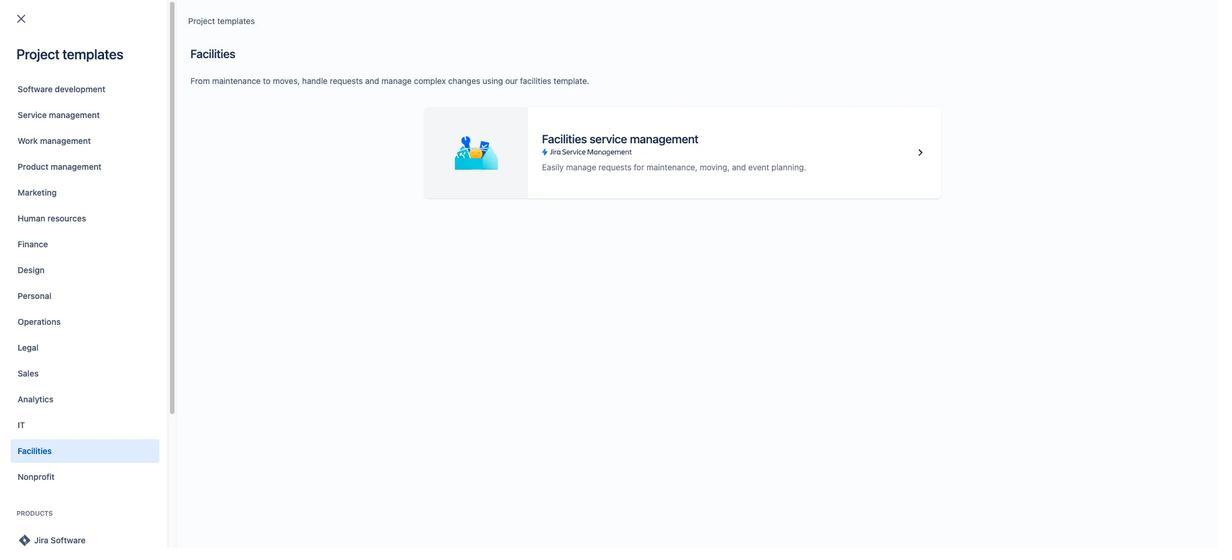 Task type: vqa. For each thing, say whether or not it's contained in the screenshot.
second you
no



Task type: locate. For each thing, give the bounding box(es) containing it.
0 horizontal spatial project templates
[[16, 46, 123, 62]]

facilities service management
[[542, 132, 699, 146]]

easily
[[542, 162, 564, 172]]

operations button
[[11, 311, 159, 334]]

jira
[[182, 86, 196, 96], [34, 536, 48, 546]]

1 horizontal spatial templates
[[217, 16, 255, 26]]

1 vertical spatial templates
[[63, 46, 123, 62]]

0 vertical spatial project templates
[[188, 16, 255, 26]]

facilities
[[520, 76, 552, 86]]

0 vertical spatial project
[[188, 16, 215, 26]]

changes
[[448, 76, 481, 86]]

work
[[18, 136, 38, 146]]

planning.
[[772, 162, 807, 172]]

maintenance
[[212, 76, 261, 86]]

and
[[365, 76, 379, 86], [732, 162, 747, 172]]

1 horizontal spatial project
[[110, 142, 137, 152]]

name button
[[57, 117, 101, 130]]

management down not
[[51, 162, 102, 172]]

1 horizontal spatial and
[[732, 162, 747, 172]]

banner
[[0, 0, 1219, 33]]

management up maintenance,
[[630, 132, 699, 146]]

1 horizontal spatial manage
[[566, 162, 597, 172]]

work management button
[[11, 129, 159, 153]]

jira down "products" on the bottom left of page
[[34, 536, 48, 546]]

work management
[[18, 136, 91, 146]]

1 vertical spatial software
[[51, 536, 86, 546]]

product management
[[18, 162, 102, 172]]

manage right easily
[[566, 162, 597, 172]]

project templates link
[[188, 14, 255, 28]]

1 vertical spatial and
[[732, 162, 747, 172]]

software up service
[[18, 84, 53, 94]]

facilities up from
[[191, 47, 236, 61]]

requests
[[330, 76, 363, 86], [599, 162, 632, 172]]

jira right all
[[182, 86, 196, 96]]

management inside button
[[40, 136, 91, 146]]

sales
[[18, 369, 39, 379]]

finance
[[18, 239, 48, 249]]

0 vertical spatial software
[[18, 84, 53, 94]]

finance button
[[11, 233, 159, 256]]

templates
[[217, 16, 255, 26], [63, 46, 123, 62]]

1 button
[[42, 177, 60, 196]]

personal
[[18, 291, 51, 301]]

0 vertical spatial manage
[[382, 76, 412, 86]]

previous image
[[26, 179, 40, 194]]

our
[[506, 76, 518, 86]]

service management button
[[11, 104, 159, 127]]

0 vertical spatial requests
[[330, 76, 363, 86]]

facilities
[[191, 47, 236, 61], [542, 132, 587, 146], [18, 447, 52, 457]]

software
[[522, 143, 555, 153]]

1 horizontal spatial requests
[[599, 162, 632, 172]]

from
[[191, 76, 210, 86]]

1 vertical spatial jira
[[34, 536, 48, 546]]

from maintenance to moves, handle requests and manage complex changes using our facilities template.
[[191, 76, 590, 86]]

0 horizontal spatial jira
[[34, 536, 48, 546]]

2 vertical spatial facilities
[[18, 447, 52, 457]]

management for product management
[[51, 162, 102, 172]]

project templates
[[188, 16, 255, 26], [16, 46, 123, 62]]

maintenance,
[[647, 162, 698, 172]]

template.
[[554, 76, 590, 86]]

products
[[198, 86, 232, 96]]

moves,
[[273, 76, 300, 86]]

0 horizontal spatial facilities
[[18, 447, 52, 457]]

manage left complex
[[382, 76, 412, 86]]

software
[[18, 84, 53, 94], [51, 536, 86, 546]]

management for work management
[[40, 136, 91, 146]]

management
[[49, 110, 100, 120], [630, 132, 699, 146], [40, 136, 91, 146], [51, 162, 102, 172]]

jira service management image
[[542, 148, 632, 157], [542, 148, 632, 157]]

management inside "button"
[[51, 162, 102, 172]]

requests right handle
[[330, 76, 363, 86]]

for
[[634, 162, 645, 172]]

management for service management
[[49, 110, 100, 120]]

1 vertical spatial project
[[16, 46, 60, 62]]

project
[[188, 16, 215, 26], [16, 46, 60, 62], [110, 142, 137, 152]]

and right handle
[[365, 76, 379, 86]]

1 vertical spatial facilities
[[542, 132, 587, 146]]

and for event
[[732, 162, 747, 172]]

using
[[483, 76, 503, 86]]

requests left for
[[599, 162, 632, 172]]

to
[[263, 76, 271, 86]]

2 vertical spatial project
[[110, 142, 137, 152]]

resources
[[47, 214, 86, 224]]

service management
[[18, 110, 100, 120]]

1 horizontal spatial project templates
[[188, 16, 255, 26]]

management down development
[[49, 110, 100, 120]]

None text field
[[25, 84, 140, 100]]

1 vertical spatial manage
[[566, 162, 597, 172]]

facilities up easily
[[542, 132, 587, 146]]

software development button
[[11, 78, 159, 101]]

0 vertical spatial facilities
[[191, 47, 236, 61]]

0 vertical spatial and
[[365, 76, 379, 86]]

facilities up nonprofit
[[18, 447, 52, 457]]

0 horizontal spatial and
[[365, 76, 379, 86]]

management down the name
[[40, 136, 91, 146]]

1 horizontal spatial facilities
[[191, 47, 236, 61]]

back to projects image
[[14, 12, 28, 26]]

0 vertical spatial jira
[[182, 86, 196, 96]]

management inside 'button'
[[49, 110, 100, 120]]

and left event
[[732, 162, 747, 172]]

marketing
[[18, 188, 57, 198]]

products
[[16, 510, 53, 518]]

jira software image
[[18, 534, 32, 548], [18, 534, 32, 548]]

manage
[[382, 76, 412, 86], [566, 162, 597, 172]]

2 horizontal spatial project
[[188, 16, 215, 26]]

software down "products" on the bottom left of page
[[51, 536, 86, 546]]

and for manage
[[365, 76, 379, 86]]



Task type: describe. For each thing, give the bounding box(es) containing it.
Search field
[[995, 7, 1113, 26]]

jira software button
[[11, 529, 159, 549]]

1
[[49, 181, 53, 191]]

operations
[[18, 317, 61, 327]]

projects
[[24, 48, 74, 65]]

development
[[55, 84, 105, 94]]

legal
[[18, 343, 39, 353]]

0 horizontal spatial requests
[[330, 76, 363, 86]]

star not my project image
[[33, 141, 47, 155]]

all jira products
[[171, 86, 232, 96]]

not my project link
[[62, 141, 310, 155]]

all
[[171, 86, 180, 96]]

0 vertical spatial templates
[[217, 16, 255, 26]]

analytics
[[18, 395, 53, 405]]

team-managed software
[[460, 143, 555, 153]]

facilities service management image
[[914, 146, 928, 160]]

software development
[[18, 84, 105, 94]]

complex
[[414, 76, 446, 86]]

nonprofit button
[[11, 466, 159, 489]]

human
[[18, 214, 45, 224]]

service
[[18, 110, 47, 120]]

legal button
[[11, 336, 159, 360]]

1 vertical spatial project templates
[[16, 46, 123, 62]]

jira inside button
[[34, 536, 48, 546]]

1 vertical spatial requests
[[599, 162, 632, 172]]

sales button
[[11, 362, 159, 386]]

analytics button
[[11, 388, 159, 412]]

my
[[96, 142, 108, 152]]

human resources
[[18, 214, 86, 224]]

facilities button
[[11, 440, 159, 464]]

open image
[[264, 85, 278, 99]]

human resources button
[[11, 207, 159, 231]]

2 horizontal spatial facilities
[[542, 132, 587, 146]]

0 horizontal spatial project
[[16, 46, 60, 62]]

easily manage requests for maintenance, moving, and event planning.
[[542, 162, 807, 172]]

facilities inside button
[[18, 447, 52, 457]]

design
[[18, 265, 45, 275]]

not
[[80, 142, 94, 152]]

it button
[[11, 414, 159, 438]]

handle
[[302, 76, 328, 86]]

product
[[18, 162, 49, 172]]

service
[[590, 132, 628, 146]]

moving,
[[700, 162, 730, 172]]

not my project
[[80, 142, 137, 152]]

nonprofit
[[18, 472, 55, 482]]

jira software
[[34, 536, 86, 546]]

design button
[[11, 259, 159, 282]]

marketing button
[[11, 181, 159, 205]]

event
[[749, 162, 770, 172]]

0 horizontal spatial manage
[[382, 76, 412, 86]]

name
[[62, 119, 84, 129]]

personal button
[[11, 285, 159, 308]]

primary element
[[7, 0, 995, 33]]

product management button
[[11, 155, 159, 179]]

0 horizontal spatial templates
[[63, 46, 123, 62]]

it
[[18, 421, 25, 431]]

managed
[[484, 143, 520, 153]]

1 horizontal spatial jira
[[182, 86, 196, 96]]

team-
[[460, 143, 484, 153]]



